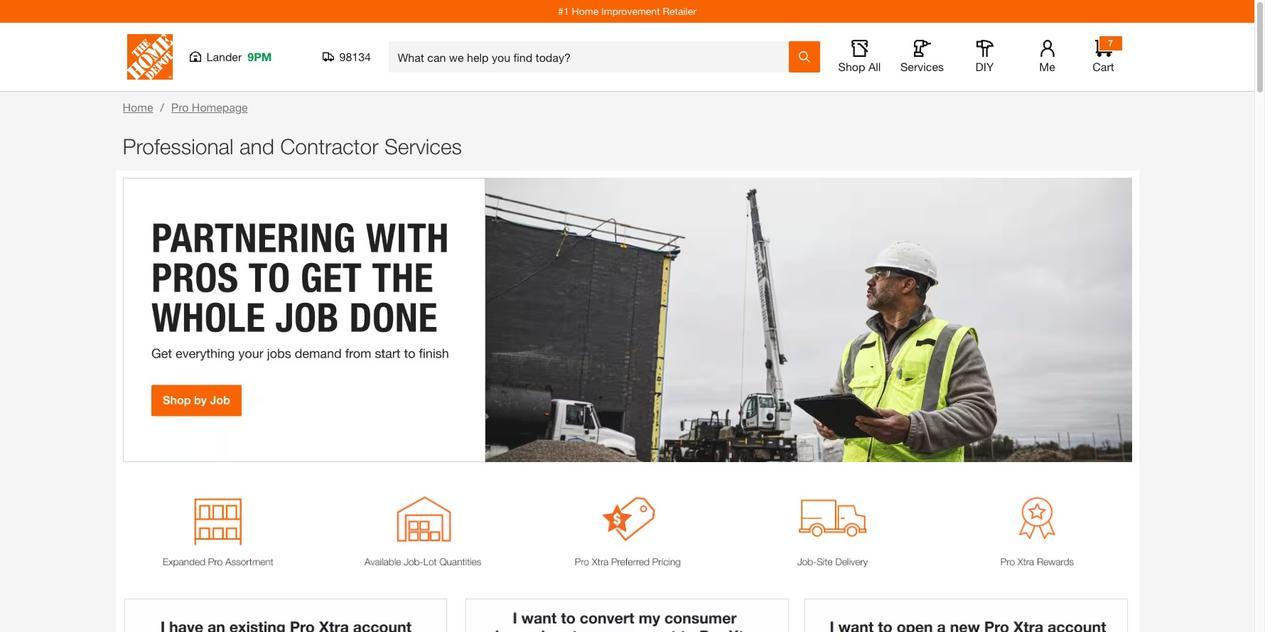 Task type: vqa. For each thing, say whether or not it's contained in the screenshot.
fan associated with Ceiling Fan Repair
no



Task type: locate. For each thing, give the bounding box(es) containing it.
retailer
[[663, 5, 697, 17]]

0 vertical spatial services
[[901, 60, 945, 73]]

What can we help you find today? search field
[[398, 42, 788, 72]]

home
[[572, 5, 599, 17], [123, 100, 153, 114]]

pro
[[171, 100, 189, 114]]

services
[[901, 60, 945, 73], [385, 134, 462, 159]]

me button
[[1025, 40, 1071, 74]]

home right #1
[[572, 5, 599, 17]]

an image of a truck represents the pro xtra job-site delivery perk. image
[[737, 484, 928, 571]]

home left pro
[[123, 100, 153, 114]]

1 horizontal spatial services
[[901, 60, 945, 73]]

contractor
[[280, 134, 379, 159]]

lander 9pm
[[207, 50, 272, 63]]

a pro inspects a construction site. image
[[123, 178, 1133, 462]]

professional and contractor services
[[123, 134, 462, 159]]

#1 home improvement retailer
[[558, 5, 697, 17]]

0 horizontal spatial home
[[123, 100, 153, 114]]

#1
[[558, 5, 569, 17]]

an image of a ribbon represents the pro xtra rewards perk. image
[[942, 484, 1133, 571]]

homepage
[[192, 100, 248, 114]]

0 horizontal spatial services
[[385, 134, 462, 159]]

home link
[[123, 100, 153, 114]]

shop
[[839, 60, 866, 73]]

7
[[1109, 38, 1114, 48]]

0 vertical spatial home
[[572, 5, 599, 17]]

shop all
[[839, 60, 881, 73]]

pro homepage link
[[171, 100, 248, 114]]

i have an existing pro xtra account image
[[123, 599, 450, 632]]



Task type: describe. For each thing, give the bounding box(es) containing it.
shop all button
[[837, 40, 883, 74]]

me
[[1040, 60, 1056, 73]]

services inside button
[[901, 60, 945, 73]]

professional
[[123, 134, 234, 159]]

1 vertical spatial services
[[385, 134, 462, 159]]

an image of shelves represents the pro xtra expanded pro assortment perk. image
[[123, 484, 313, 571]]

i want to open a new pro xtra account image
[[805, 599, 1133, 632]]

cart
[[1093, 60, 1115, 73]]

9pm
[[248, 50, 272, 63]]

job-lot quantities image
[[328, 484, 518, 571]]

all
[[869, 60, 881, 73]]

1 vertical spatial home
[[123, 100, 153, 114]]

an image of a price tag represents the pro xtra preferred pricing perk. image
[[532, 484, 723, 571]]

98134 button
[[323, 50, 372, 64]]

services button
[[900, 40, 946, 74]]

1 horizontal spatial home
[[572, 5, 599, 17]]

diy button
[[963, 40, 1008, 74]]

diy
[[976, 60, 995, 73]]

the home depot logo image
[[127, 34, 172, 80]]

and
[[240, 134, 274, 159]]

improvement
[[602, 5, 660, 17]]

cart 7
[[1093, 38, 1115, 73]]

lander
[[207, 50, 242, 63]]

i want to convert my consumer  homedepot.com account to pro xtra image
[[464, 599, 791, 632]]

98134
[[340, 50, 371, 63]]

pro homepage
[[171, 100, 248, 114]]



